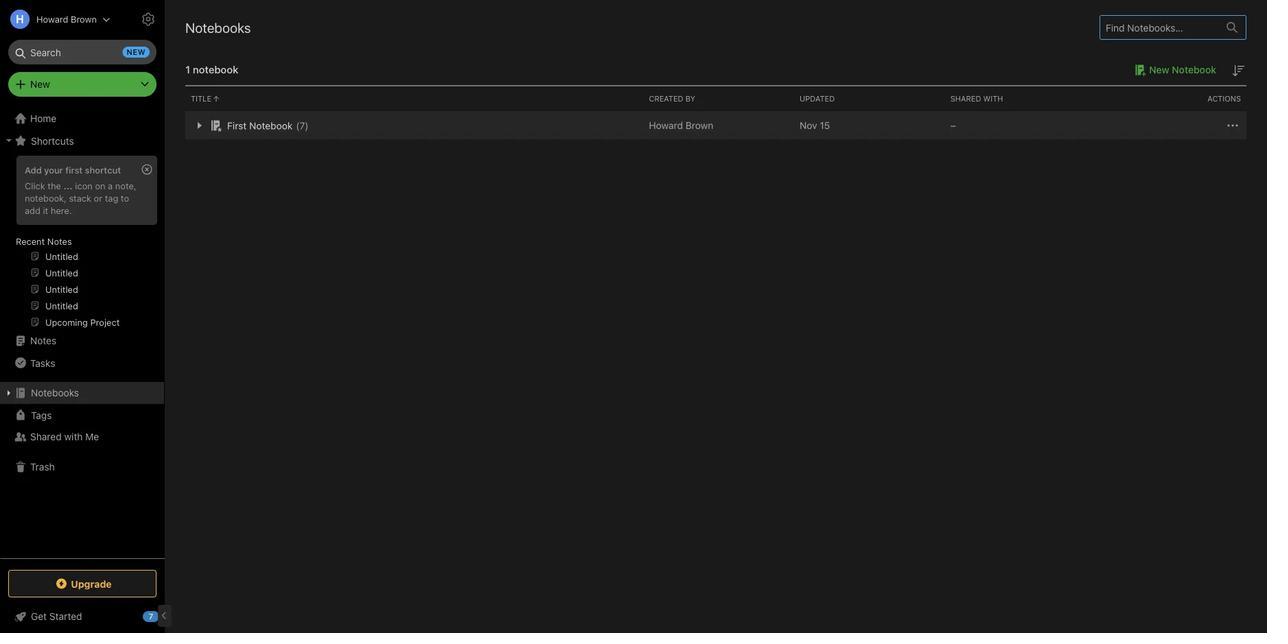Task type: locate. For each thing, give the bounding box(es) containing it.
add
[[25, 165, 42, 175]]

1 horizontal spatial new
[[1150, 64, 1170, 76]]

1 vertical spatial brown
[[686, 120, 714, 131]]

upgrade
[[71, 579, 112, 590]]

row group inside notebooks 'element'
[[185, 112, 1247, 139]]

notebooks up notebook
[[185, 19, 251, 35]]

howard brown down created by
[[649, 120, 714, 131]]

0 horizontal spatial howard brown
[[36, 14, 97, 24]]

0 horizontal spatial brown
[[71, 14, 97, 24]]

brown inside account field
[[71, 14, 97, 24]]

1 horizontal spatial howard
[[649, 120, 683, 131]]

shared with me link
[[0, 427, 164, 449]]

title
[[191, 94, 212, 103]]

first
[[227, 120, 247, 131]]

nov 15
[[800, 120, 831, 131]]

7
[[300, 120, 305, 131], [149, 613, 153, 622]]

1 horizontal spatial notebook
[[1173, 64, 1217, 76]]

1 vertical spatial howard
[[649, 120, 683, 131]]

new inside popup button
[[30, 79, 50, 90]]

Help and Learning task checklist field
[[0, 606, 165, 628]]

new
[[1150, 64, 1170, 76], [30, 79, 50, 90]]

notes link
[[0, 330, 164, 352]]

tag
[[105, 193, 118, 203]]

0 vertical spatial notebooks
[[185, 19, 251, 35]]

row group containing howard brown
[[185, 112, 1247, 139]]

howard brown
[[36, 14, 97, 24], [649, 120, 714, 131]]

1 horizontal spatial notebooks
[[185, 19, 251, 35]]

new search field
[[18, 40, 150, 65]]

0 horizontal spatial notebooks
[[31, 388, 79, 399]]

with
[[64, 432, 83, 443]]

notebook inside button
[[1173, 64, 1217, 76]]

howard
[[36, 14, 68, 24], [649, 120, 683, 131]]

arrow image
[[191, 117, 207, 134]]

7 right first
[[300, 120, 305, 131]]

1 horizontal spatial howard brown
[[649, 120, 714, 131]]

0 vertical spatial notes
[[47, 236, 72, 247]]

recent notes
[[16, 236, 72, 247]]

brown
[[71, 14, 97, 24], [686, 120, 714, 131]]

first notebook row
[[185, 112, 1247, 139]]

new up actions button
[[1150, 64, 1170, 76]]

add
[[25, 205, 40, 216]]

notes right recent
[[47, 236, 72, 247]]

...
[[64, 181, 73, 191]]

0 vertical spatial howard
[[36, 14, 68, 24]]

notebook inside row
[[249, 120, 293, 131]]

tags
[[31, 410, 52, 421]]

it
[[43, 205, 48, 216]]

0 vertical spatial howard brown
[[36, 14, 97, 24]]

notebook
[[1173, 64, 1217, 76], [249, 120, 293, 131]]

by
[[686, 94, 696, 103]]

notebooks
[[185, 19, 251, 35], [31, 388, 79, 399]]

add your first shortcut
[[25, 165, 121, 175]]

updated button
[[795, 87, 946, 111]]

the
[[48, 181, 61, 191]]

7 left click to collapse image
[[149, 613, 153, 622]]

0 vertical spatial brown
[[71, 14, 97, 24]]

Account field
[[0, 5, 111, 33]]

click
[[25, 181, 45, 191]]

row group
[[185, 112, 1247, 139]]

1 vertical spatial notebooks
[[31, 388, 79, 399]]

notebook for first
[[249, 120, 293, 131]]

created by
[[649, 94, 696, 103]]

Find Notebooks… text field
[[1101, 16, 1219, 39]]

howard brown up search text box
[[36, 14, 97, 24]]

notes up tasks
[[30, 336, 56, 347]]

title button
[[185, 87, 644, 111]]

0 horizontal spatial howard
[[36, 14, 68, 24]]

shared with
[[951, 94, 1004, 103]]

first notebook ( 7 )
[[227, 120, 309, 131]]

shared
[[951, 94, 982, 103]]

brown down by
[[686, 120, 714, 131]]

group
[[0, 152, 164, 336]]

notes
[[47, 236, 72, 247], [30, 336, 56, 347]]

0 horizontal spatial 7
[[149, 613, 153, 622]]

tree containing home
[[0, 108, 165, 558]]

new up home
[[30, 79, 50, 90]]

new inside button
[[1150, 64, 1170, 76]]

0 horizontal spatial new
[[30, 79, 50, 90]]

howard up search text box
[[36, 14, 68, 24]]

stack
[[69, 193, 91, 203]]

howard down created
[[649, 120, 683, 131]]

created by button
[[644, 87, 795, 111]]

more actions image
[[1225, 117, 1242, 134]]

tasks
[[30, 358, 55, 369]]

0 vertical spatial new
[[1150, 64, 1170, 76]]

0 horizontal spatial notebook
[[249, 120, 293, 131]]

7 inside first notebook row
[[300, 120, 305, 131]]

notebooks up "tags"
[[31, 388, 79, 399]]

1 horizontal spatial brown
[[686, 120, 714, 131]]

tags button
[[0, 405, 164, 427]]

0 vertical spatial 7
[[300, 120, 305, 131]]

notebooks inside tree
[[31, 388, 79, 399]]

me
[[85, 432, 99, 443]]

0 vertical spatial notebook
[[1173, 64, 1217, 76]]

1 vertical spatial howard brown
[[649, 120, 714, 131]]

1 horizontal spatial 7
[[300, 120, 305, 131]]

here.
[[51, 205, 72, 216]]

new button
[[8, 72, 157, 97]]

1 vertical spatial new
[[30, 79, 50, 90]]

shortcuts button
[[0, 130, 164, 152]]

notebook left (
[[249, 120, 293, 131]]

1 vertical spatial notebook
[[249, 120, 293, 131]]

tree
[[0, 108, 165, 558]]

trash link
[[0, 457, 164, 479]]

–
[[951, 120, 957, 131]]

brown up new search field
[[71, 14, 97, 24]]

click to collapse image
[[160, 609, 170, 625]]

notebook up actions button
[[1173, 64, 1217, 76]]

expand notebooks image
[[3, 388, 14, 399]]

group containing add your first shortcut
[[0, 152, 164, 336]]

15
[[820, 120, 831, 131]]

1 vertical spatial 7
[[149, 613, 153, 622]]

notebook,
[[25, 193, 67, 203]]

on
[[95, 181, 105, 191]]

1
[[185, 64, 190, 76]]

notebooks inside 'element'
[[185, 19, 251, 35]]



Task type: vqa. For each thing, say whether or not it's contained in the screenshot.
Share
no



Task type: describe. For each thing, give the bounding box(es) containing it.
howard inside account field
[[36, 14, 68, 24]]

howard brown inside first notebook row
[[649, 120, 714, 131]]

updated
[[800, 94, 835, 103]]

started
[[49, 612, 82, 623]]

shared with me
[[30, 432, 99, 443]]

sort options image
[[1231, 63, 1247, 79]]

upgrade button
[[8, 571, 157, 598]]

nov
[[800, 120, 818, 131]]

7 inside 'help and learning task checklist' field
[[149, 613, 153, 622]]

new notebook button
[[1131, 62, 1217, 78]]

shortcut
[[85, 165, 121, 175]]

new
[[127, 48, 146, 57]]

your
[[44, 165, 63, 175]]

actions button
[[1096, 87, 1247, 111]]

Search text field
[[18, 40, 147, 65]]

icon on a note, notebook, stack or tag to add it here.
[[25, 181, 136, 216]]

created
[[649, 94, 684, 103]]

shared with button
[[946, 87, 1096, 111]]

with
[[984, 94, 1004, 103]]

first
[[65, 165, 83, 175]]

icon
[[75, 181, 93, 191]]

shared
[[30, 432, 62, 443]]

note,
[[115, 181, 136, 191]]

tasks button
[[0, 352, 164, 374]]

notebooks link
[[0, 383, 164, 405]]

)
[[305, 120, 309, 131]]

actions
[[1208, 94, 1242, 103]]

notebook for new
[[1173, 64, 1217, 76]]

click the ...
[[25, 181, 73, 191]]

1 notebook
[[185, 64, 239, 76]]

new for new
[[30, 79, 50, 90]]

howard inside first notebook row
[[649, 120, 683, 131]]

get
[[31, 612, 47, 623]]

a
[[108, 181, 113, 191]]

brown inside first notebook row
[[686, 120, 714, 131]]

settings image
[[140, 11, 157, 27]]

home
[[30, 113, 56, 124]]

More actions field
[[1225, 117, 1242, 134]]

notebooks element
[[165, 0, 1268, 634]]

new notebook
[[1150, 64, 1217, 76]]

get started
[[31, 612, 82, 623]]

to
[[121, 193, 129, 203]]

1 vertical spatial notes
[[30, 336, 56, 347]]

shortcuts
[[31, 135, 74, 146]]

howard brown inside account field
[[36, 14, 97, 24]]

notes inside group
[[47, 236, 72, 247]]

trash
[[30, 462, 55, 473]]

or
[[94, 193, 102, 203]]

recent
[[16, 236, 45, 247]]

notebook
[[193, 64, 239, 76]]

(
[[296, 120, 300, 131]]

home link
[[0, 108, 165, 130]]

new for new notebook
[[1150, 64, 1170, 76]]

Sort field
[[1231, 62, 1247, 79]]



